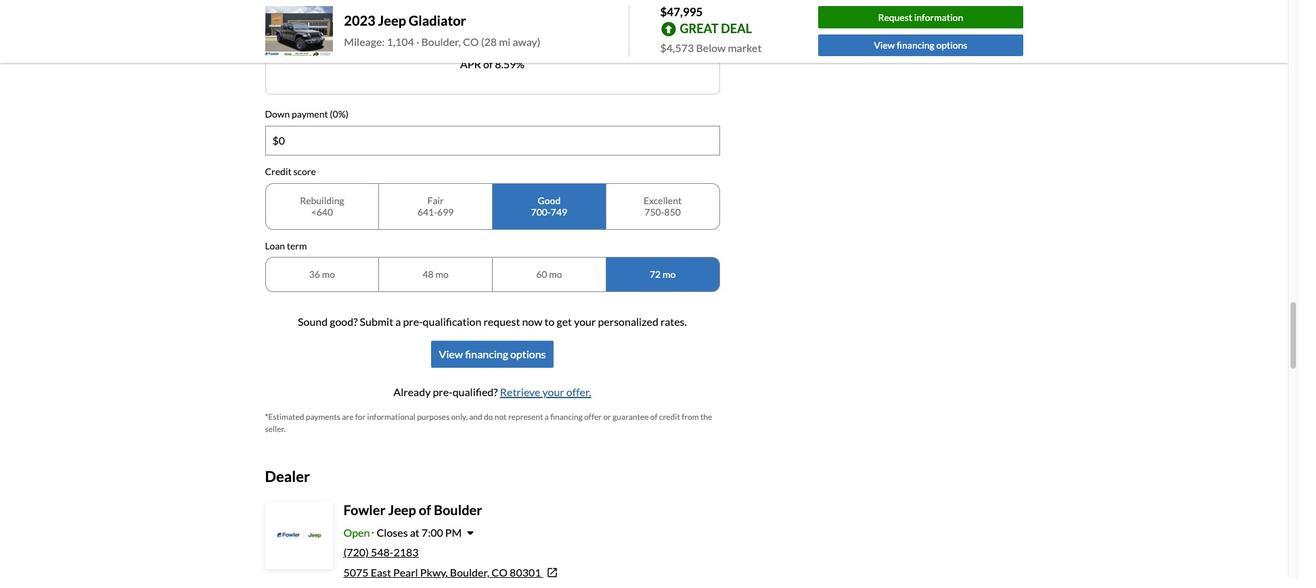 Task type: vqa. For each thing, say whether or not it's contained in the screenshot.
the topmost car
no



Task type: describe. For each thing, give the bounding box(es) containing it.
down payment (0%)
[[265, 108, 348, 120]]

0 horizontal spatial view financing options
[[439, 348, 546, 361]]

term
[[287, 240, 307, 252]]

personalized
[[598, 315, 658, 328]]

loan
[[265, 240, 285, 252]]

(28
[[481, 35, 497, 48]]

2183
[[394, 546, 419, 559]]

boulder,
[[421, 35, 461, 48]]

qualification
[[423, 315, 481, 328]]

information
[[914, 11, 963, 23]]

seller.
[[265, 424, 286, 434]]

2023
[[344, 12, 375, 29]]

offer
[[584, 412, 602, 422]]

700-
[[531, 207, 551, 218]]

750-
[[645, 207, 664, 218]]

48 mo
[[423, 269, 449, 281]]

fowler jeep of boulder
[[343, 502, 482, 519]]

guarantee
[[613, 412, 649, 422]]

0 vertical spatial view financing options button
[[818, 34, 1023, 56]]

great deal
[[680, 21, 752, 36]]

request
[[878, 11, 912, 23]]

to
[[545, 315, 555, 328]]

excellent
[[644, 195, 682, 206]]

great
[[680, 21, 719, 36]]

dealer
[[265, 468, 310, 486]]

apr of 8.59%
[[460, 58, 525, 70]]

good 700-749
[[531, 195, 567, 218]]

down
[[265, 108, 290, 120]]

qualified?
[[453, 386, 498, 399]]

est
[[529, 33, 543, 45]]

mo for 60 mo
[[549, 269, 562, 281]]

2023 jeep gladiator mileage: 1,104 · boulder, co (28 mi away)
[[344, 12, 540, 48]]

$931 /mo est
[[427, 10, 543, 51]]

rebuilding <640
[[300, 195, 344, 218]]

699
[[437, 207, 454, 218]]

fowler
[[343, 502, 385, 519]]

the
[[700, 412, 712, 422]]

closes
[[377, 527, 408, 540]]

1 horizontal spatial your
[[574, 315, 596, 328]]

<640
[[311, 207, 333, 218]]

0 vertical spatial a
[[395, 315, 401, 328]]

$4,573 below market
[[660, 41, 762, 54]]

request
[[484, 315, 520, 328]]

represent
[[508, 412, 543, 422]]

0 vertical spatial pre-
[[403, 315, 423, 328]]

offer.
[[566, 386, 591, 399]]

payments
[[306, 412, 340, 422]]

retrieve your offer. link
[[500, 386, 591, 399]]

at
[[410, 527, 419, 540]]

mo for 48 mo
[[435, 269, 449, 281]]

mi
[[499, 35, 511, 48]]

jeep for fowler
[[388, 502, 416, 519]]

sound good? submit a pre-qualification request now to get your personalized rates.
[[298, 315, 687, 328]]

2 horizontal spatial financing
[[897, 40, 935, 51]]

641-
[[417, 207, 437, 218]]

not
[[495, 412, 507, 422]]

mo for 72 mo
[[663, 269, 676, 281]]

1 vertical spatial pre-
[[433, 386, 453, 399]]

1 horizontal spatial of
[[483, 58, 493, 70]]

now
[[522, 315, 542, 328]]

already
[[393, 386, 431, 399]]

36 mo
[[309, 269, 335, 281]]

open closes at 7:00 pm
[[343, 527, 462, 540]]

0 horizontal spatial your
[[542, 386, 564, 399]]

options for the view financing options button to the top
[[936, 40, 967, 51]]

open
[[343, 527, 370, 540]]

/mo
[[508, 33, 527, 45]]

fair 641-699
[[417, 195, 454, 218]]

8.59%
[[495, 58, 525, 70]]

payment
[[292, 108, 328, 120]]

2023 jeep gladiator image
[[265, 6, 333, 57]]

retrieve
[[500, 386, 540, 399]]



Task type: locate. For each thing, give the bounding box(es) containing it.
·
[[416, 35, 419, 48]]

749
[[551, 207, 567, 218]]

options for bottom the view financing options button
[[510, 348, 546, 361]]

1 vertical spatial options
[[510, 348, 546, 361]]

0 vertical spatial view financing options
[[874, 40, 967, 51]]

below
[[696, 41, 726, 54]]

financing inside *estimated payments are for informational purposes only, and do not represent a financing offer or guarantee of credit from the seller.
[[550, 412, 583, 422]]

jeep up '1,104'
[[378, 12, 406, 29]]

market
[[728, 41, 762, 54]]

financing left offer
[[550, 412, 583, 422]]

apr
[[460, 58, 481, 70]]

*estimated payments are for informational purposes only, and do not represent a financing offer or guarantee of credit from the seller.
[[265, 412, 712, 434]]

0 horizontal spatial view
[[439, 348, 463, 361]]

for
[[355, 412, 366, 422]]

options down 'information'
[[936, 40, 967, 51]]

1 vertical spatial a
[[545, 412, 549, 422]]

financing down sound good? submit a pre-qualification request now to get your personalized rates.
[[465, 348, 508, 361]]

financing
[[897, 40, 935, 51], [465, 348, 508, 361], [550, 412, 583, 422]]

options
[[936, 40, 967, 51], [510, 348, 546, 361]]

caret down image
[[467, 528, 474, 539]]

of up the 7:00
[[419, 502, 431, 519]]

jeep up open closes at 7:00 pm on the bottom left of page
[[388, 502, 416, 519]]

rebuilding
[[300, 195, 344, 206]]

0 vertical spatial financing
[[897, 40, 935, 51]]

1,104
[[387, 35, 414, 48]]

fowler jeep of boulder image
[[266, 504, 331, 569]]

1 horizontal spatial financing
[[550, 412, 583, 422]]

credit
[[265, 166, 292, 177]]

0 vertical spatial jeep
[[378, 12, 406, 29]]

3 mo from the left
[[549, 269, 562, 281]]

1 vertical spatial financing
[[465, 348, 508, 361]]

view financing options button
[[818, 34, 1023, 56], [431, 341, 554, 368]]

mo right 36
[[322, 269, 335, 281]]

credit score
[[265, 166, 316, 177]]

60 mo
[[536, 269, 562, 281]]

jeep inside 2023 jeep gladiator mileage: 1,104 · boulder, co (28 mi away)
[[378, 12, 406, 29]]

1 horizontal spatial a
[[545, 412, 549, 422]]

1 vertical spatial view financing options
[[439, 348, 546, 361]]

request information button
[[818, 6, 1023, 28]]

already pre-qualified? retrieve your offer.
[[393, 386, 591, 399]]

mileage:
[[344, 35, 385, 48]]

co
[[463, 35, 479, 48]]

gladiator
[[409, 12, 466, 29]]

jeep
[[378, 12, 406, 29], [388, 502, 416, 519]]

your right get
[[574, 315, 596, 328]]

0 vertical spatial view
[[874, 40, 895, 51]]

0 horizontal spatial of
[[419, 502, 431, 519]]

0 horizontal spatial a
[[395, 315, 401, 328]]

*estimated
[[265, 412, 304, 422]]

0 vertical spatial your
[[574, 315, 596, 328]]

good?
[[330, 315, 358, 328]]

mo right 48 at the top left
[[435, 269, 449, 281]]

(720)
[[343, 546, 369, 559]]

mo right 72
[[663, 269, 676, 281]]

financing down request information button
[[897, 40, 935, 51]]

informational
[[367, 412, 416, 422]]

2 vertical spatial of
[[419, 502, 431, 519]]

1 vertical spatial view
[[439, 348, 463, 361]]

view
[[874, 40, 895, 51], [439, 348, 463, 361]]

0 horizontal spatial financing
[[465, 348, 508, 361]]

7:00
[[422, 527, 443, 540]]

1 horizontal spatial pre-
[[433, 386, 453, 399]]

1 horizontal spatial view financing options button
[[818, 34, 1023, 56]]

(720) 548-2183
[[343, 546, 419, 559]]

mo for 36 mo
[[322, 269, 335, 281]]

$931
[[427, 10, 506, 51]]

rates.
[[661, 315, 687, 328]]

loan term
[[265, 240, 307, 252]]

jeep for 2023
[[378, 12, 406, 29]]

1 horizontal spatial view
[[874, 40, 895, 51]]

48
[[423, 269, 434, 281]]

fair
[[427, 195, 444, 206]]

0 horizontal spatial options
[[510, 348, 546, 361]]

a inside *estimated payments are for informational purposes only, and do not represent a financing offer or guarantee of credit from the seller.
[[545, 412, 549, 422]]

0 vertical spatial of
[[483, 58, 493, 70]]

1 horizontal spatial view financing options
[[874, 40, 967, 51]]

get
[[557, 315, 572, 328]]

$47,995
[[660, 5, 703, 19]]

pm
[[445, 527, 462, 540]]

1 vertical spatial view financing options button
[[431, 341, 554, 368]]

of
[[483, 58, 493, 70], [650, 412, 658, 422], [419, 502, 431, 519]]

(720) 548-2183 link
[[343, 546, 419, 559]]

2 mo from the left
[[435, 269, 449, 281]]

view down qualification
[[439, 348, 463, 361]]

boulder
[[434, 502, 482, 519]]

sound
[[298, 315, 328, 328]]

60
[[536, 269, 547, 281]]

of inside *estimated payments are for informational purposes only, and do not represent a financing offer or guarantee of credit from the seller.
[[650, 412, 658, 422]]

view financing options down request information button
[[874, 40, 967, 51]]

a right represent
[[545, 412, 549, 422]]

(0%)
[[330, 108, 348, 120]]

pre- right submit
[[403, 315, 423, 328]]

view financing options button down request information button
[[818, 34, 1023, 56]]

your left offer.
[[542, 386, 564, 399]]

of right apr
[[483, 58, 493, 70]]

0 horizontal spatial pre-
[[403, 315, 423, 328]]

2 vertical spatial financing
[[550, 412, 583, 422]]

0 vertical spatial options
[[936, 40, 967, 51]]

$4,573
[[660, 41, 694, 54]]

0 horizontal spatial view financing options button
[[431, 341, 554, 368]]

deal
[[721, 21, 752, 36]]

850
[[664, 207, 681, 218]]

view financing options button down sound good? submit a pre-qualification request now to get your personalized rates.
[[431, 341, 554, 368]]

excellent 750-850
[[644, 195, 682, 218]]

a right submit
[[395, 315, 401, 328]]

are
[[342, 412, 354, 422]]

pre-
[[403, 315, 423, 328], [433, 386, 453, 399]]

purposes
[[417, 412, 450, 422]]

1 vertical spatial your
[[542, 386, 564, 399]]

fowler jeep of boulder link
[[343, 502, 482, 519]]

72 mo
[[650, 269, 676, 281]]

72
[[650, 269, 661, 281]]

request information
[[878, 11, 963, 23]]

submit
[[360, 315, 393, 328]]

and
[[469, 412, 482, 422]]

a
[[395, 315, 401, 328], [545, 412, 549, 422]]

1 mo from the left
[[322, 269, 335, 281]]

1 vertical spatial of
[[650, 412, 658, 422]]

pre- up purposes
[[433, 386, 453, 399]]

do
[[484, 412, 493, 422]]

1 vertical spatial jeep
[[388, 502, 416, 519]]

Down payment (0%) text field
[[266, 126, 719, 155]]

good
[[538, 195, 561, 206]]

of left credit
[[650, 412, 658, 422]]

view financing options down sound good? submit a pre-qualification request now to get your personalized rates.
[[439, 348, 546, 361]]

only,
[[451, 412, 468, 422]]

view down request
[[874, 40, 895, 51]]

score
[[293, 166, 316, 177]]

away)
[[513, 35, 540, 48]]

548-
[[371, 546, 394, 559]]

2 horizontal spatial of
[[650, 412, 658, 422]]

or
[[603, 412, 611, 422]]

1 horizontal spatial options
[[936, 40, 967, 51]]

4 mo from the left
[[663, 269, 676, 281]]

mo
[[322, 269, 335, 281], [435, 269, 449, 281], [549, 269, 562, 281], [663, 269, 676, 281]]

options down the 'now'
[[510, 348, 546, 361]]

mo right 60
[[549, 269, 562, 281]]



